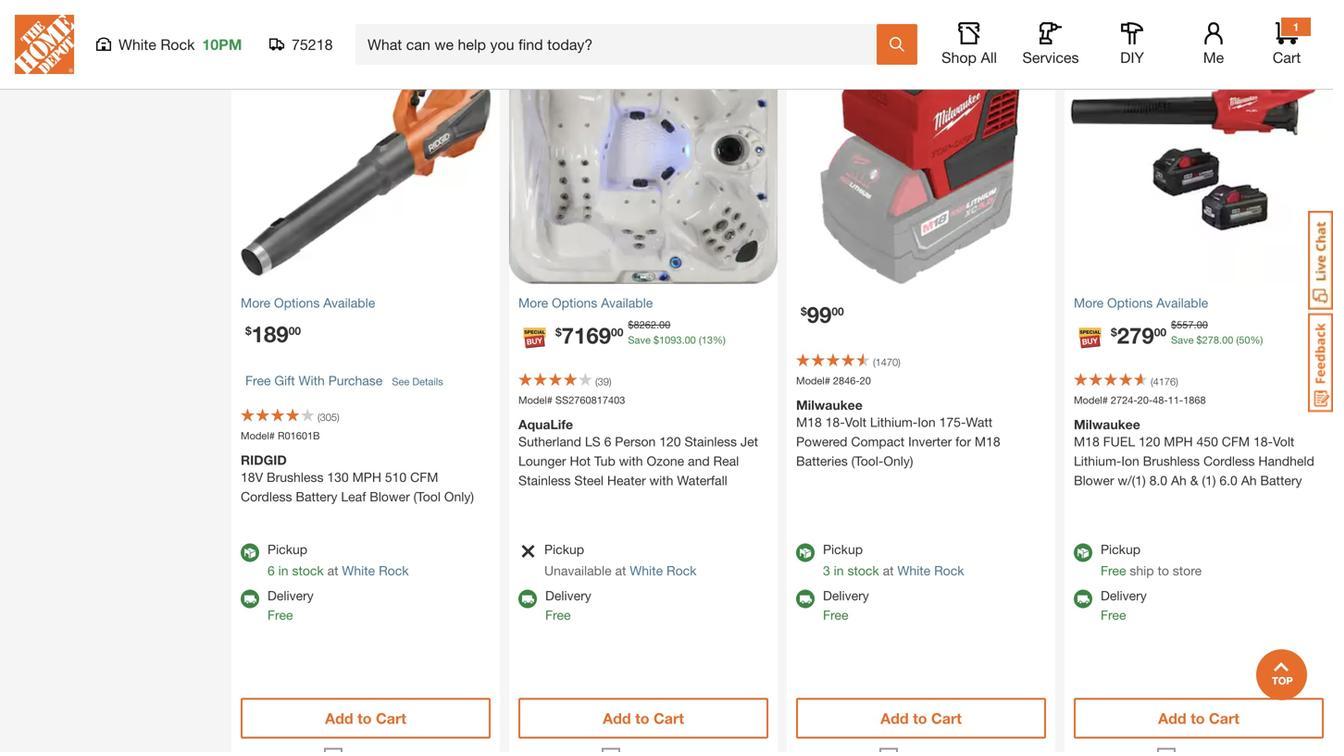Task type: locate. For each thing, give the bounding box(es) containing it.
6 inside pickup 6 in stock at white rock
[[268, 564, 275, 579]]

to for pickup 6 in stock at white rock
[[358, 710, 372, 728]]

white inside pickup unavailable at white rock
[[630, 564, 663, 579]]

305
[[320, 412, 337, 424]]

3 add to cart button from the left
[[796, 699, 1046, 739]]

189
[[252, 321, 289, 347]]

0 horizontal spatial options
[[274, 295, 320, 311]]

0 horizontal spatial lithium-
[[870, 415, 918, 430]]

at inside pickup 3 in stock at white rock
[[883, 564, 894, 579]]

1 delivery from the left
[[268, 589, 314, 604]]

options up $ 189 00
[[274, 295, 320, 311]]

fuel
[[1104, 434, 1136, 450]]

00
[[832, 305, 844, 318], [659, 319, 671, 331], [1197, 319, 1208, 331], [289, 325, 301, 337], [611, 326, 624, 339], [1155, 326, 1167, 339], [685, 334, 696, 346], [1223, 334, 1234, 346]]

powered
[[796, 434, 848, 450]]

0 horizontal spatial blower
[[370, 489, 410, 505]]

1 vertical spatial battery
[[296, 489, 338, 505]]

1 horizontal spatial lithium-
[[1074, 454, 1122, 469]]

1 horizontal spatial m18
[[975, 434, 1001, 450]]

add to cart button for 3 in stock
[[796, 699, 1046, 739]]

1 horizontal spatial more
[[519, 295, 548, 311]]

free left "gift" at the left of the page
[[245, 373, 271, 388]]

0 vertical spatial 6
[[604, 434, 612, 450]]

2 more from the left
[[519, 295, 548, 311]]

mph left 450 on the right of the page
[[1164, 434, 1193, 450]]

2 delivery from the left
[[545, 589, 592, 604]]

1 available shipping image from the left
[[241, 590, 259, 609]]

1 horizontal spatial at
[[615, 564, 626, 579]]

milwaukee up fuel
[[1074, 417, 1141, 432]]

0 vertical spatial blower
[[1074, 473, 1115, 488]]

0 vertical spatial battery
[[1261, 473, 1303, 488]]

( 305 )
[[318, 412, 340, 424]]

milwaukee m18 18-volt lithium-ion 175-watt powered compact inverter for m18 batteries (tool-only)
[[796, 398, 1001, 469]]

volt up handheld
[[1273, 434, 1295, 450]]

with
[[619, 454, 643, 469], [650, 473, 674, 488]]

pickup up unavailable
[[545, 542, 584, 557]]

ion inside milwaukee m18 18-volt lithium-ion 175-watt powered compact inverter for m18 batteries (tool-only)
[[918, 415, 936, 430]]

3 more options available link from the left
[[1074, 294, 1324, 313]]

free inside pickup free ship to store
[[1101, 564, 1127, 579]]

delivery down pickup 6 in stock at white rock on the bottom of page
[[268, 589, 314, 604]]

model# up ridgid
[[241, 430, 275, 442]]

cfm inside milwaukee m18 fuel 120 mph 450 cfm 18-volt lithium-ion brushless cordless handheld blower w/(1) 8.0 ah & (1) 6.0 ah battery
[[1222, 434, 1250, 450]]

lounger
[[519, 454, 566, 469]]

( 4176 )
[[1151, 376, 1179, 388]]

1 delivery free from the left
[[268, 589, 314, 623]]

blower down the 510
[[370, 489, 410, 505]]

battery inside ridgid 18v brushless 130 mph 510 cfm cordless battery leaf blower (tool only)
[[296, 489, 338, 505]]

1 add to cart from the left
[[325, 710, 406, 728]]

0 horizontal spatial ah
[[1171, 473, 1187, 488]]

2 more options available link from the left
[[519, 294, 769, 313]]

0 vertical spatial only)
[[884, 454, 914, 469]]

model# 2724-20-48-11-1868
[[1074, 394, 1206, 407]]

pickup inside pickup unavailable at white rock
[[545, 542, 584, 557]]

6
[[604, 434, 612, 450], [268, 564, 275, 579]]

3 add from the left
[[881, 710, 909, 728]]

( for ( 4176 )
[[1151, 376, 1154, 388]]

0 horizontal spatial in
[[278, 564, 289, 579]]

model# 2846-20
[[796, 375, 871, 387]]

1 horizontal spatial 18-
[[1254, 434, 1273, 450]]

mph
[[1164, 434, 1193, 450], [352, 470, 382, 485]]

%) inside $ 8262 . 00 save $ 1093 . 00 ( 13 %)
[[713, 334, 726, 346]]

m18 up powered on the right bottom of page
[[796, 415, 822, 430]]

1 ah from the left
[[1171, 473, 1187, 488]]

0 vertical spatial lithium-
[[870, 415, 918, 430]]

m18 for m18 18-volt lithium-ion 175-watt powered compact inverter for m18 batteries (tool-only)
[[796, 415, 822, 430]]

2 available for pickup image from the left
[[796, 544, 815, 563]]

save inside $ 8262 . 00 save $ 1093 . 00 ( 13 %)
[[628, 334, 651, 346]]

1 horizontal spatial in
[[834, 564, 844, 579]]

available for pickup image left pickup free ship to store at the right of the page
[[1074, 544, 1093, 563]]

free
[[245, 373, 271, 388], [1101, 564, 1127, 579], [268, 608, 293, 623], [545, 608, 571, 623], [823, 608, 849, 623], [1101, 608, 1127, 623]]

more options available for 7169
[[519, 295, 653, 311]]

2 at from the left
[[615, 564, 626, 579]]

278
[[1203, 334, 1220, 346]]

( 1470 )
[[873, 357, 901, 369]]

stock for 3 in stock
[[848, 564, 880, 579]]

$ right $ 279 00
[[1172, 319, 1177, 331]]

1 horizontal spatial more options available link
[[519, 294, 769, 313]]

2 %) from the left
[[1251, 334, 1264, 346]]

1 horizontal spatial options
[[552, 295, 598, 311]]

$ inside $ 189 00
[[245, 325, 252, 337]]

0 vertical spatial stainless
[[685, 434, 737, 450]]

1 horizontal spatial milwaukee
[[1074, 417, 1141, 432]]

3
[[823, 564, 831, 579]]

milwaukee down model# 2846-20
[[796, 398, 863, 413]]

available for pickup image left pickup 3 in stock at white rock
[[796, 544, 815, 563]]

options up 279
[[1108, 295, 1153, 311]]

6.0
[[1220, 473, 1238, 488]]

0 vertical spatial volt
[[845, 415, 867, 430]]

( 39 )
[[595, 376, 612, 388]]

0 horizontal spatial brushless
[[267, 470, 324, 485]]

6 inside the aqualife sutherland ls 6 person 120 stainless jet lounger hot tub with ozone and real stainless steel heater with waterfall
[[604, 434, 612, 450]]

18- inside milwaukee m18 fuel 120 mph 450 cfm 18-volt lithium-ion brushless cordless handheld blower w/(1) 8.0 ah & (1) 6.0 ah battery
[[1254, 434, 1273, 450]]

00 left 557
[[1155, 326, 1167, 339]]

0 vertical spatial ion
[[918, 415, 936, 430]]

2 add to cart from the left
[[603, 710, 684, 728]]

model# left 2724-
[[1074, 394, 1108, 407]]

more for 7169
[[519, 295, 548, 311]]

cordless up 6.0 at the bottom
[[1204, 454, 1255, 469]]

1 available shipping image from the left
[[519, 590, 537, 609]]

3 delivery from the left
[[823, 589, 869, 604]]

more options available link
[[241, 294, 491, 313], [519, 294, 769, 313], [1074, 294, 1324, 313]]

0 horizontal spatial more options available
[[241, 295, 375, 311]]

4 add to cart from the left
[[1159, 710, 1240, 728]]

save down 557
[[1172, 334, 1194, 346]]

1 horizontal spatial brushless
[[1143, 454, 1200, 469]]

0 horizontal spatial available shipping image
[[241, 590, 259, 609]]

more options available for 279
[[1074, 295, 1209, 311]]

white rock link
[[342, 564, 409, 579], [630, 564, 697, 579], [898, 564, 965, 579]]

m18 inside milwaukee m18 fuel 120 mph 450 cfm 18-volt lithium-ion brushless cordless handheld blower w/(1) 8.0 ah & (1) 6.0 ah battery
[[1074, 434, 1100, 450]]

2 stock from the left
[[848, 564, 880, 579]]

1 horizontal spatial available shipping image
[[1074, 590, 1093, 609]]

live chat image
[[1309, 211, 1334, 310]]

white right "3"
[[898, 564, 931, 579]]

1 horizontal spatial volt
[[1273, 434, 1295, 450]]

2 in from the left
[[834, 564, 844, 579]]

120 inside milwaukee m18 fuel 120 mph 450 cfm 18-volt lithium-ion brushless cordless handheld blower w/(1) 8.0 ah & (1) 6.0 ah battery
[[1139, 434, 1161, 450]]

mph inside ridgid 18v brushless 130 mph 510 cfm cordless battery leaf blower (tool only)
[[352, 470, 382, 485]]

0 horizontal spatial more
[[241, 295, 271, 311]]

2 horizontal spatial more options available
[[1074, 295, 1209, 311]]

2 120 from the left
[[1139, 434, 1161, 450]]

delivery free down unavailable
[[545, 589, 592, 623]]

1 %) from the left
[[713, 334, 726, 346]]

1 available from the left
[[323, 295, 375, 311]]

2 options from the left
[[552, 295, 598, 311]]

save for 7169
[[628, 334, 651, 346]]

1 vertical spatial 6
[[268, 564, 275, 579]]

rock
[[161, 36, 195, 53], [379, 564, 409, 579], [667, 564, 697, 579], [935, 564, 965, 579]]

at for 3 in stock
[[883, 564, 894, 579]]

1 add to cart button from the left
[[241, 699, 491, 739]]

save for 279
[[1172, 334, 1194, 346]]

pickup inside pickup 6 in stock at white rock
[[268, 542, 308, 557]]

1 vertical spatial cordless
[[241, 489, 292, 505]]

0 horizontal spatial stock
[[292, 564, 324, 579]]

more options available link up 8262
[[519, 294, 769, 313]]

more options available link for 7169
[[519, 294, 769, 313]]

120
[[660, 434, 681, 450], [1139, 434, 1161, 450]]

options for 279
[[1108, 295, 1153, 311]]

more options available up $ 189 00
[[241, 295, 375, 311]]

ah right 6.0 at the bottom
[[1242, 473, 1257, 488]]

0 vertical spatial 18-
[[826, 415, 845, 430]]

pickup for free
[[1101, 542, 1141, 557]]

mph inside milwaukee m18 fuel 120 mph 450 cfm 18-volt lithium-ion brushless cordless handheld blower w/(1) 8.0 ah & (1) 6.0 ah battery
[[1164, 434, 1193, 450]]

1 horizontal spatial stock
[[848, 564, 880, 579]]

3 white rock link from the left
[[898, 564, 965, 579]]

4 add to cart button from the left
[[1074, 699, 1324, 739]]

volt inside milwaukee m18 fuel 120 mph 450 cfm 18-volt lithium-ion brushless cordless handheld blower w/(1) 8.0 ah & (1) 6.0 ah battery
[[1273, 434, 1295, 450]]

3 options from the left
[[1108, 295, 1153, 311]]

1 vertical spatial cfm
[[410, 470, 438, 485]]

(
[[699, 334, 702, 346], [1237, 334, 1239, 346], [873, 357, 876, 369], [595, 376, 598, 388], [1151, 376, 1154, 388], [318, 412, 320, 424]]

1 at from the left
[[327, 564, 339, 579]]

w/(1)
[[1118, 473, 1146, 488]]

120 up ozone
[[660, 434, 681, 450]]

at
[[327, 564, 339, 579], [615, 564, 626, 579], [883, 564, 894, 579]]

$ up model# 2846-20
[[801, 305, 807, 318]]

8.0
[[1150, 473, 1168, 488]]

white inside pickup 3 in stock at white rock
[[898, 564, 931, 579]]

1 horizontal spatial save
[[1172, 334, 1194, 346]]

2 pickup from the left
[[545, 542, 584, 557]]

milwaukee inside milwaukee m18 18-volt lithium-ion 175-watt powered compact inverter for m18 batteries (tool-only)
[[796, 398, 863, 413]]

20
[[860, 375, 871, 387]]

2 available shipping image from the left
[[796, 590, 815, 609]]

0 horizontal spatial 6
[[268, 564, 275, 579]]

mph up leaf
[[352, 470, 382, 485]]

delivery free down "3"
[[823, 589, 869, 623]]

0 vertical spatial brushless
[[1143, 454, 1200, 469]]

1 vertical spatial brushless
[[267, 470, 324, 485]]

2 save from the left
[[1172, 334, 1194, 346]]

$ inside $ 7169 00
[[556, 326, 562, 339]]

0 horizontal spatial 120
[[660, 434, 681, 450]]

lithium- inside milwaukee m18 fuel 120 mph 450 cfm 18-volt lithium-ion brushless cordless handheld blower w/(1) 8.0 ah & (1) 6.0 ah battery
[[1074, 454, 1122, 469]]

1093
[[659, 334, 682, 346]]

add to cart button
[[241, 699, 491, 739], [519, 699, 769, 739], [796, 699, 1046, 739], [1074, 699, 1324, 739]]

1 horizontal spatial 120
[[1139, 434, 1161, 450]]

save inside '$ 557 . 00 save $ 278 . 00 ( 50 %)'
[[1172, 334, 1194, 346]]

brushless down ridgid
[[267, 470, 324, 485]]

lithium-
[[870, 415, 918, 430], [1074, 454, 1122, 469]]

1 vertical spatial stainless
[[519, 473, 571, 488]]

in inside pickup 3 in stock at white rock
[[834, 564, 844, 579]]

purchase
[[329, 373, 383, 388]]

free down pickup 6 in stock at white rock on the bottom of page
[[268, 608, 293, 623]]

stainless down lounger
[[519, 473, 571, 488]]

watt
[[966, 415, 993, 430]]

1 horizontal spatial with
[[650, 473, 674, 488]]

1 add from the left
[[325, 710, 353, 728]]

0 horizontal spatial more options available link
[[241, 294, 491, 313]]

m18 for m18 fuel 120 mph 450 cfm 18-volt lithium-ion brushless cordless handheld blower w/(1) 8.0 ah & (1) 6.0 ah battery
[[1074, 434, 1100, 450]]

1 horizontal spatial battery
[[1261, 473, 1303, 488]]

to for pickup unavailable at white rock
[[635, 710, 650, 728]]

1 horizontal spatial white rock link
[[630, 564, 697, 579]]

ion up w/(1)
[[1122, 454, 1140, 469]]

brushless inside ridgid 18v brushless 130 mph 510 cfm cordless battery leaf blower (tool only)
[[267, 470, 324, 485]]

battery
[[1261, 473, 1303, 488], [296, 489, 338, 505]]

1 more from the left
[[241, 295, 271, 311]]

3 add to cart from the left
[[881, 710, 962, 728]]

1 120 from the left
[[660, 434, 681, 450]]

3 delivery free from the left
[[823, 589, 869, 623]]

2 horizontal spatial options
[[1108, 295, 1153, 311]]

delivery free down 'ship'
[[1101, 589, 1147, 623]]

pickup down ridgid
[[268, 542, 308, 557]]

00 up "gift" at the left of the page
[[289, 325, 301, 337]]

model#
[[796, 375, 831, 387], [519, 394, 553, 407], [1074, 394, 1108, 407], [241, 430, 275, 442]]

to for pickup 3 in stock at white rock
[[913, 710, 928, 728]]

%) right 1093
[[713, 334, 726, 346]]

available for 279
[[1157, 295, 1209, 311]]

1 save from the left
[[628, 334, 651, 346]]

pickup inside pickup 3 in stock at white rock
[[823, 542, 863, 557]]

delivery for unavailable
[[545, 589, 592, 604]]

3 pickup from the left
[[823, 542, 863, 557]]

brushless up 8.0
[[1143, 454, 1200, 469]]

1 horizontal spatial blower
[[1074, 473, 1115, 488]]

cfm up (tool
[[410, 470, 438, 485]]

milwaukee inside milwaukee m18 fuel 120 mph 450 cfm 18-volt lithium-ion brushless cordless handheld blower w/(1) 8.0 ah & (1) 6.0 ah battery
[[1074, 417, 1141, 432]]

1 horizontal spatial %)
[[1251, 334, 1264, 346]]

75218
[[292, 36, 333, 53]]

$ up model# ss2760817403
[[556, 326, 562, 339]]

stainless up the and
[[685, 434, 737, 450]]

1 vertical spatial blower
[[370, 489, 410, 505]]

0 horizontal spatial available shipping image
[[519, 590, 537, 609]]

ion
[[918, 415, 936, 430], [1122, 454, 1140, 469]]

delivery for 6
[[268, 589, 314, 604]]

00 inside $ 189 00
[[289, 325, 301, 337]]

1 available for pickup image from the left
[[241, 544, 259, 563]]

1 horizontal spatial only)
[[884, 454, 914, 469]]

blower left w/(1)
[[1074, 473, 1115, 488]]

free down pickup free ship to store at the right of the page
[[1101, 608, 1127, 623]]

2 horizontal spatial available
[[1157, 295, 1209, 311]]

delivery down 'ship'
[[1101, 589, 1147, 604]]

at for 6 in stock
[[327, 564, 339, 579]]

1 vertical spatial only)
[[444, 489, 474, 505]]

1 horizontal spatial available
[[601, 295, 653, 311]]

0 horizontal spatial white rock link
[[342, 564, 409, 579]]

1 vertical spatial milwaukee
[[1074, 417, 1141, 432]]

18-
[[826, 415, 845, 430], [1254, 434, 1273, 450]]

ridgid 18v brushless 130 mph 510 cfm cordless battery leaf blower (tool only)
[[241, 453, 474, 505]]

available shipping image
[[519, 590, 537, 609], [1074, 590, 1093, 609]]

2 horizontal spatial at
[[883, 564, 894, 579]]

at inside pickup 6 in stock at white rock
[[327, 564, 339, 579]]

00 left "50"
[[1223, 334, 1234, 346]]

blower inside ridgid 18v brushless 130 mph 510 cfm cordless battery leaf blower (tool only)
[[370, 489, 410, 505]]

0 vertical spatial milwaukee
[[796, 398, 863, 413]]

delivery free for 6
[[268, 589, 314, 623]]

blower inside milwaukee m18 fuel 120 mph 450 cfm 18-volt lithium-ion brushless cordless handheld blower w/(1) 8.0 ah & (1) 6.0 ah battery
[[1074, 473, 1115, 488]]

1 pickup from the left
[[268, 542, 308, 557]]

pickup for unavailable
[[545, 542, 584, 557]]

available shipping image
[[241, 590, 259, 609], [796, 590, 815, 609]]

2 available shipping image from the left
[[1074, 590, 1093, 609]]

see details button
[[392, 365, 443, 400]]

0 horizontal spatial save
[[628, 334, 651, 346]]

$
[[801, 305, 807, 318], [628, 319, 634, 331], [1172, 319, 1177, 331], [245, 325, 252, 337], [556, 326, 562, 339], [1111, 326, 1118, 339], [654, 334, 659, 346], [1197, 334, 1203, 346]]

at inside pickup unavailable at white rock
[[615, 564, 626, 579]]

0 horizontal spatial available for pickup image
[[241, 544, 259, 563]]

1 more options available link from the left
[[241, 294, 491, 313]]

m18 down watt
[[975, 434, 1001, 450]]

0 vertical spatial cordless
[[1204, 454, 1255, 469]]

cart for pickup 3 in stock at white rock
[[932, 710, 962, 728]]

add to cart
[[325, 710, 406, 728], [603, 710, 684, 728], [881, 710, 962, 728], [1159, 710, 1240, 728]]

with down the person
[[619, 454, 643, 469]]

0 horizontal spatial %)
[[713, 334, 726, 346]]

stock
[[292, 564, 324, 579], [848, 564, 880, 579]]

00 inside $ 279 00
[[1155, 326, 1167, 339]]

( inside '$ 557 . 00 save $ 278 . 00 ( 50 %)'
[[1237, 334, 1239, 346]]

battery down handheld
[[1261, 473, 1303, 488]]

more options available up $ 279 00
[[1074, 295, 1209, 311]]

%) right 278
[[1251, 334, 1264, 346]]

$ right $ 7169 00
[[628, 319, 634, 331]]

1 horizontal spatial more options available
[[519, 295, 653, 311]]

1 vertical spatial mph
[[352, 470, 382, 485]]

more options available link up purchase
[[241, 294, 491, 313]]

4 delivery from the left
[[1101, 589, 1147, 604]]

1 vertical spatial volt
[[1273, 434, 1295, 450]]

options
[[274, 295, 320, 311], [552, 295, 598, 311], [1108, 295, 1153, 311]]

more options available link up 557
[[1074, 294, 1324, 313]]

pickup up "3"
[[823, 542, 863, 557]]

1 horizontal spatial cfm
[[1222, 434, 1250, 450]]

00 left 8262
[[611, 326, 624, 339]]

3 available from the left
[[1157, 295, 1209, 311]]

add to cart for 3 in stock
[[881, 710, 962, 728]]

pickup unavailable at white rock
[[545, 542, 697, 579]]

2 horizontal spatial available for pickup image
[[1074, 544, 1093, 563]]

cfm
[[1222, 434, 1250, 450], [410, 470, 438, 485]]

2 horizontal spatial more
[[1074, 295, 1104, 311]]

model# up aqualife
[[519, 394, 553, 407]]

3 more from the left
[[1074, 295, 1104, 311]]

pickup up 'ship'
[[1101, 542, 1141, 557]]

lithium- up compact
[[870, 415, 918, 430]]

2 available from the left
[[601, 295, 653, 311]]

model# left the 2846-
[[796, 375, 831, 387]]

%) inside '$ 557 . 00 save $ 278 . 00 ( 50 %)'
[[1251, 334, 1264, 346]]

white right unavailable
[[630, 564, 663, 579]]

0 vertical spatial cfm
[[1222, 434, 1250, 450]]

stock inside pickup 3 in stock at white rock
[[848, 564, 880, 579]]

0 vertical spatial with
[[619, 454, 643, 469]]

available up 557
[[1157, 295, 1209, 311]]

m18
[[796, 415, 822, 430], [975, 434, 1001, 450], [1074, 434, 1100, 450]]

2 more options available from the left
[[519, 295, 653, 311]]

0 horizontal spatial ion
[[918, 415, 936, 430]]

ion inside milwaukee m18 fuel 120 mph 450 cfm 18-volt lithium-ion brushless cordless handheld blower w/(1) 8.0 ah & (1) 6.0 ah battery
[[1122, 454, 1140, 469]]

available up free gift with purchase see details
[[323, 295, 375, 311]]

3 available for pickup image from the left
[[1074, 544, 1093, 563]]

0 horizontal spatial 18-
[[826, 415, 845, 430]]

free down "3"
[[823, 608, 849, 623]]

free left 'ship'
[[1101, 564, 1127, 579]]

white
[[119, 36, 156, 53], [342, 564, 375, 579], [630, 564, 663, 579], [898, 564, 931, 579]]

1 horizontal spatial ion
[[1122, 454, 1140, 469]]

unavailable
[[545, 564, 612, 579]]

in inside pickup 6 in stock at white rock
[[278, 564, 289, 579]]

stock for 6 in stock
[[292, 564, 324, 579]]

only) down compact
[[884, 454, 914, 469]]

0 horizontal spatial at
[[327, 564, 339, 579]]

battery down 130
[[296, 489, 338, 505]]

delivery free down pickup 6 in stock at white rock on the bottom of page
[[268, 589, 314, 623]]

free for pickup 3 in stock at white rock
[[823, 608, 849, 623]]

delivery down unavailable
[[545, 589, 592, 604]]

milwaukee for 18-
[[796, 398, 863, 413]]

stainless
[[685, 434, 737, 450], [519, 473, 571, 488]]

white rock link for pickup 6 in stock at white rock
[[342, 564, 409, 579]]

0 horizontal spatial milwaukee
[[796, 398, 863, 413]]

cart for pickup 6 in stock at white rock
[[376, 710, 406, 728]]

battery inside milwaukee m18 fuel 120 mph 450 cfm 18-volt lithium-ion brushless cordless handheld blower w/(1) 8.0 ah & (1) 6.0 ah battery
[[1261, 473, 1303, 488]]

options up 7169
[[552, 295, 598, 311]]

18- up powered on the right bottom of page
[[826, 415, 845, 430]]

00 up model# 2846-20
[[832, 305, 844, 318]]

1 vertical spatial ion
[[1122, 454, 1140, 469]]

1 horizontal spatial mph
[[1164, 434, 1193, 450]]

save
[[628, 334, 651, 346], [1172, 334, 1194, 346]]

stock inside pickup 6 in stock at white rock
[[292, 564, 324, 579]]

m18 left fuel
[[1074, 434, 1100, 450]]

volt up compact
[[845, 415, 867, 430]]

$ 189 00
[[245, 321, 301, 347]]

to inside pickup free ship to store
[[1158, 564, 1170, 579]]

4 pickup from the left
[[1101, 542, 1141, 557]]

available shipping image for 279
[[1074, 590, 1093, 609]]

$ left "50"
[[1197, 334, 1203, 346]]

cordless down 18v
[[241, 489, 292, 505]]

2 ah from the left
[[1242, 473, 1257, 488]]

00 inside $ 7169 00
[[611, 326, 624, 339]]

available for pickup image for 6 in stock
[[241, 544, 259, 563]]

1 horizontal spatial ah
[[1242, 473, 1257, 488]]

ion up inverter
[[918, 415, 936, 430]]

)
[[898, 357, 901, 369], [609, 376, 612, 388], [1176, 376, 1179, 388], [337, 412, 340, 424]]

00 left 13
[[685, 334, 696, 346]]

39
[[598, 376, 609, 388]]

$ inside $ 279 00
[[1111, 326, 1118, 339]]

1 white rock link from the left
[[342, 564, 409, 579]]

delivery down "3"
[[823, 589, 869, 604]]

cordless
[[1204, 454, 1255, 469], [241, 489, 292, 505]]

in for 6
[[278, 564, 289, 579]]

add
[[325, 710, 353, 728], [603, 710, 631, 728], [881, 710, 909, 728], [1159, 710, 1187, 728]]

2 horizontal spatial more options available link
[[1074, 294, 1324, 313]]

lithium- down fuel
[[1074, 454, 1122, 469]]

inverter
[[909, 434, 952, 450]]

3 at from the left
[[883, 564, 894, 579]]

free down unavailable
[[545, 608, 571, 623]]

120 right fuel
[[1139, 434, 1161, 450]]

2 add from the left
[[603, 710, 631, 728]]

0 horizontal spatial volt
[[845, 415, 867, 430]]

) for ridgid 18v brushless 130 mph 510 cfm cordless battery leaf blower (tool only)
[[337, 412, 340, 424]]

1 horizontal spatial available shipping image
[[796, 590, 815, 609]]

cfm right 450 on the right of the page
[[1222, 434, 1250, 450]]

0 horizontal spatial cfm
[[410, 470, 438, 485]]

more options available up 7169
[[519, 295, 653, 311]]

1 in from the left
[[278, 564, 289, 579]]

$ up 2724-
[[1111, 326, 1118, 339]]

4 delivery free from the left
[[1101, 589, 1147, 623]]

m18 18-volt lithium-ion 175-watt powered compact inverter for m18 batteries (tool-only) image
[[787, 16, 1056, 284]]

ah left &
[[1171, 473, 1187, 488]]

pickup inside pickup free ship to store
[[1101, 542, 1141, 557]]

0 horizontal spatial cordless
[[241, 489, 292, 505]]

1 stock from the left
[[292, 564, 324, 579]]

2 horizontal spatial m18
[[1074, 434, 1100, 450]]

$ up free gift with purchase button
[[245, 325, 252, 337]]

1 horizontal spatial available for pickup image
[[796, 544, 815, 563]]

1 horizontal spatial cordless
[[1204, 454, 1255, 469]]

shop
[[942, 49, 977, 66]]

cart for pickup unavailable at white rock
[[654, 710, 684, 728]]

add for 3 in stock
[[881, 710, 909, 728]]

0 horizontal spatial mph
[[352, 470, 382, 485]]

2 delivery free from the left
[[545, 589, 592, 623]]

with down ozone
[[650, 473, 674, 488]]

3 more options available from the left
[[1074, 295, 1209, 311]]

available for pickup image down 18v
[[241, 544, 259, 563]]

all
[[981, 49, 997, 66]]

2 add to cart button from the left
[[519, 699, 769, 739]]

0 horizontal spatial m18
[[796, 415, 822, 430]]

0 horizontal spatial battery
[[296, 489, 338, 505]]

%) for 7169
[[713, 334, 726, 346]]

white down leaf
[[342, 564, 375, 579]]

available for pickup image
[[241, 544, 259, 563], [796, 544, 815, 563], [1074, 544, 1093, 563]]

only) right (tool
[[444, 489, 474, 505]]

0 vertical spatial mph
[[1164, 434, 1193, 450]]

1 horizontal spatial 6
[[604, 434, 612, 450]]

2 horizontal spatial white rock link
[[898, 564, 965, 579]]

available up 8262
[[601, 295, 653, 311]]

0 horizontal spatial available
[[323, 295, 375, 311]]

0 horizontal spatial stainless
[[519, 473, 571, 488]]

$ inside $ 99 00
[[801, 305, 807, 318]]

. right $ 279 00
[[1194, 319, 1197, 331]]

cfm inside ridgid 18v brushless 130 mph 510 cfm cordless battery leaf blower (tool only)
[[410, 470, 438, 485]]

feedback link image
[[1309, 313, 1334, 413]]

available shipping image for 7169
[[519, 590, 537, 609]]

50
[[1239, 334, 1251, 346]]

$ for 8262
[[628, 319, 634, 331]]

.
[[657, 319, 659, 331], [1194, 319, 1197, 331], [682, 334, 685, 346], [1220, 334, 1223, 346]]

18- up handheld
[[1254, 434, 1273, 450]]

save down 8262
[[628, 334, 651, 346]]

ss2760817403
[[556, 394, 625, 407]]



Task type: describe. For each thing, give the bounding box(es) containing it.
free for pickup unavailable at white rock
[[545, 608, 571, 623]]

available for pickup image for free
[[1074, 544, 1093, 563]]

model# ss2760817403
[[519, 394, 625, 407]]

white rock link for pickup 3 in stock at white rock
[[898, 564, 965, 579]]

18- inside milwaukee m18 18-volt lithium-ion 175-watt powered compact inverter for m18 batteries (tool-only)
[[826, 415, 845, 430]]

sutherland ls 6 person 120 stainless jet lounger hot tub with ozone and real stainless steel heater with waterfall image
[[509, 16, 778, 284]]

8262
[[634, 319, 657, 331]]

me
[[1204, 49, 1225, 66]]

aqualife sutherland ls 6 person 120 stainless jet lounger hot tub with ozone and real stainless steel heater with waterfall
[[519, 417, 759, 488]]

00 up 1093
[[659, 319, 671, 331]]

delivery free for free
[[1101, 589, 1147, 623]]

add to cart button for 6 in stock
[[241, 699, 491, 739]]

details
[[412, 376, 443, 388]]

&
[[1191, 473, 1199, 488]]

( inside $ 8262 . 00 save $ 1093 . 00 ( 13 %)
[[699, 334, 702, 346]]

only) inside milwaukee m18 18-volt lithium-ion 175-watt powered compact inverter for m18 batteries (tool-only)
[[884, 454, 914, 469]]

(1)
[[1202, 473, 1216, 488]]

( for ( 39 )
[[595, 376, 598, 388]]

rock inside pickup 6 in stock at white rock
[[379, 564, 409, 579]]

free gift with purchase button
[[245, 363, 383, 400]]

175-
[[940, 415, 966, 430]]

model# r01601b
[[241, 430, 320, 442]]

10pm
[[202, 36, 242, 53]]

ozone
[[647, 454, 685, 469]]

available for 7169
[[601, 295, 653, 311]]

mph for 510
[[352, 470, 382, 485]]

130
[[327, 470, 349, 485]]

cfm for 450
[[1222, 434, 1250, 450]]

7169
[[562, 322, 611, 349]]

the home depot logo image
[[15, 15, 74, 74]]

00 inside $ 99 00
[[832, 305, 844, 318]]

1 more options available from the left
[[241, 295, 375, 311]]

What can we help you find today? search field
[[368, 25, 876, 64]]

and
[[688, 454, 710, 469]]

milwaukee m18 fuel 120 mph 450 cfm 18-volt lithium-ion brushless cordless handheld blower w/(1) 8.0 ah & (1) 6.0 ah battery
[[1074, 417, 1315, 488]]

person
[[615, 434, 656, 450]]

volt inside milwaukee m18 18-volt lithium-ion 175-watt powered compact inverter for m18 batteries (tool-only)
[[845, 415, 867, 430]]

in for 3
[[834, 564, 844, 579]]

free for pickup free ship to store
[[1101, 608, 1127, 623]]

add to cart for unavailable at
[[603, 710, 684, 728]]

steel
[[575, 473, 604, 488]]

heater
[[607, 473, 646, 488]]

cfm for 510
[[410, 470, 438, 485]]

2846-
[[833, 375, 860, 387]]

handheld
[[1259, 454, 1315, 469]]

rock inside pickup unavailable at white rock
[[667, 564, 697, 579]]

leaf
[[341, 489, 366, 505]]

$ for 189
[[245, 325, 252, 337]]

sutherland
[[519, 434, 582, 450]]

pickup 3 in stock at white rock
[[823, 542, 965, 579]]

( for ( 1470 )
[[873, 357, 876, 369]]

real
[[714, 454, 739, 469]]

$ for 279
[[1111, 326, 1118, 339]]

for
[[956, 434, 971, 450]]

services button
[[1022, 22, 1081, 67]]

with
[[299, 373, 325, 388]]

$ 279 00
[[1111, 322, 1167, 349]]

more for 279
[[1074, 295, 1104, 311]]

$ 8262 . 00 save $ 1093 . 00 ( 13 %)
[[628, 319, 726, 346]]

279
[[1118, 322, 1155, 349]]

white left 10pm
[[119, 36, 156, 53]]

ship
[[1130, 564, 1154, 579]]

ridgid
[[241, 453, 287, 468]]

diy button
[[1103, 22, 1162, 67]]

aqualife
[[519, 417, 573, 432]]

. up 1093
[[657, 319, 659, 331]]

(tool-
[[852, 454, 884, 469]]

services
[[1023, 49, 1079, 66]]

99
[[807, 301, 832, 328]]

$ for 7169
[[556, 326, 562, 339]]

1
[[1293, 20, 1300, 33]]

batteries
[[796, 454, 848, 469]]

brushless inside milwaukee m18 fuel 120 mph 450 cfm 18-volt lithium-ion brushless cordless handheld blower w/(1) 8.0 ah & (1) 6.0 ah battery
[[1143, 454, 1200, 469]]

$ 7169 00
[[556, 322, 624, 349]]

model# for milwaukee m18 fuel 120 mph 450 cfm 18-volt lithium-ion brushless cordless handheld blower w/(1) 8.0 ah & (1) 6.0 ah battery
[[1074, 394, 1108, 407]]

lithium- inside milwaukee m18 18-volt lithium-ion 175-watt powered compact inverter for m18 batteries (tool-only)
[[870, 415, 918, 430]]

delivery for 3
[[823, 589, 869, 604]]

more options available link for 279
[[1074, 294, 1324, 313]]

) for aqualife sutherland ls 6 person 120 stainless jet lounger hot tub with ozone and real stainless steel heater with waterfall
[[609, 376, 612, 388]]

mph for 450
[[1164, 434, 1193, 450]]

pickup 6 in stock at white rock
[[268, 542, 409, 579]]

$ for 557
[[1172, 319, 1177, 331]]

available for pickup image for 3 in stock
[[796, 544, 815, 563]]

free gift with purchase see details
[[245, 373, 443, 388]]

$ for 99
[[801, 305, 807, 318]]

. left 13
[[682, 334, 685, 346]]

11-
[[1168, 394, 1184, 407]]

cart 1
[[1273, 20, 1301, 66]]

1 vertical spatial with
[[650, 473, 674, 488]]

13
[[702, 334, 713, 346]]

m18 fuel 120 mph 450 cfm 18-volt lithium-ion brushless cordless handheld blower w/(1) 8.0 ah & (1) 6.0 ah battery image
[[1065, 16, 1334, 284]]

cordless inside milwaukee m18 fuel 120 mph 450 cfm 18-volt lithium-ion brushless cordless handheld blower w/(1) 8.0 ah & (1) 6.0 ah battery
[[1204, 454, 1255, 469]]

1 options from the left
[[274, 295, 320, 311]]

20-
[[1138, 394, 1153, 407]]

options for 7169
[[552, 295, 598, 311]]

$ down 8262
[[654, 334, 659, 346]]

1470
[[876, 357, 898, 369]]

see
[[392, 376, 410, 388]]

$ 99 00
[[801, 301, 844, 328]]

%) for 279
[[1251, 334, 1264, 346]]

white inside pickup 6 in stock at white rock
[[342, 564, 375, 579]]

00 right 557
[[1197, 319, 1208, 331]]

4 add from the left
[[1159, 710, 1187, 728]]

pickup for 3
[[823, 542, 863, 557]]

r01601b
[[278, 430, 320, 442]]

add for 6 in stock
[[325, 710, 353, 728]]

0 horizontal spatial with
[[619, 454, 643, 469]]

2724-
[[1111, 394, 1138, 407]]

tub
[[595, 454, 616, 469]]

ls
[[585, 434, 601, 450]]

. left "50"
[[1220, 334, 1223, 346]]

4176
[[1154, 376, 1176, 388]]

delivery for free
[[1101, 589, 1147, 604]]

delivery free for unavailable
[[545, 589, 592, 623]]

compact
[[851, 434, 905, 450]]

pickup for 6
[[268, 542, 308, 557]]

510
[[385, 470, 407, 485]]

available shipping image for 6 in stock
[[241, 590, 259, 609]]

white rock 10pm
[[119, 36, 242, 53]]

450
[[1197, 434, 1219, 450]]

only) inside ridgid 18v brushless 130 mph 510 cfm cordless battery leaf blower (tool only)
[[444, 489, 474, 505]]

add for unavailable at
[[603, 710, 631, 728]]

120 inside the aqualife sutherland ls 6 person 120 stainless jet lounger hot tub with ozone and real stainless steel heater with waterfall
[[660, 434, 681, 450]]

jet
[[741, 434, 759, 450]]

add to cart for 6 in stock
[[325, 710, 406, 728]]

pickup free ship to store
[[1101, 542, 1202, 579]]

) for milwaukee m18 fuel 120 mph 450 cfm 18-volt lithium-ion brushless cordless handheld blower w/(1) 8.0 ah & (1) 6.0 ah battery
[[1176, 376, 1179, 388]]

cordless inside ridgid 18v brushless 130 mph 510 cfm cordless battery leaf blower (tool only)
[[241, 489, 292, 505]]

shop all
[[942, 49, 997, 66]]

model# for ridgid 18v brushless 130 mph 510 cfm cordless battery leaf blower (tool only)
[[241, 430, 275, 442]]

18v brushless 130 mph 510 cfm cordless battery leaf blower (tool only) image
[[232, 16, 500, 284]]

1868
[[1184, 394, 1206, 407]]

diy
[[1121, 49, 1145, 66]]

me button
[[1185, 22, 1244, 67]]

free for pickup 6 in stock at white rock
[[268, 608, 293, 623]]

available shipping image for 3 in stock
[[796, 590, 815, 609]]

( for ( 305 )
[[318, 412, 320, 424]]

milwaukee for fuel
[[1074, 417, 1141, 432]]

(tool
[[414, 489, 441, 505]]

1 horizontal spatial stainless
[[685, 434, 737, 450]]

75218 button
[[270, 35, 333, 54]]

waterfall
[[677, 473, 728, 488]]

$ 557 . 00 save $ 278 . 00 ( 50 %)
[[1172, 319, 1264, 346]]

model# for aqualife sutherland ls 6 person 120 stainless jet lounger hot tub with ozone and real stainless steel heater with waterfall
[[519, 394, 553, 407]]

18v
[[241, 470, 263, 485]]

store
[[1173, 564, 1202, 579]]

add to cart button for unavailable at
[[519, 699, 769, 739]]

shop all button
[[940, 22, 999, 67]]

2 white rock link from the left
[[630, 564, 697, 579]]

rock inside pickup 3 in stock at white rock
[[935, 564, 965, 579]]

delivery free for 3
[[823, 589, 869, 623]]

limited stock for pickup image
[[519, 544, 536, 560]]

48-
[[1153, 394, 1168, 407]]



Task type: vqa. For each thing, say whether or not it's contained in the screenshot.
"Water Treatment Services" link
no



